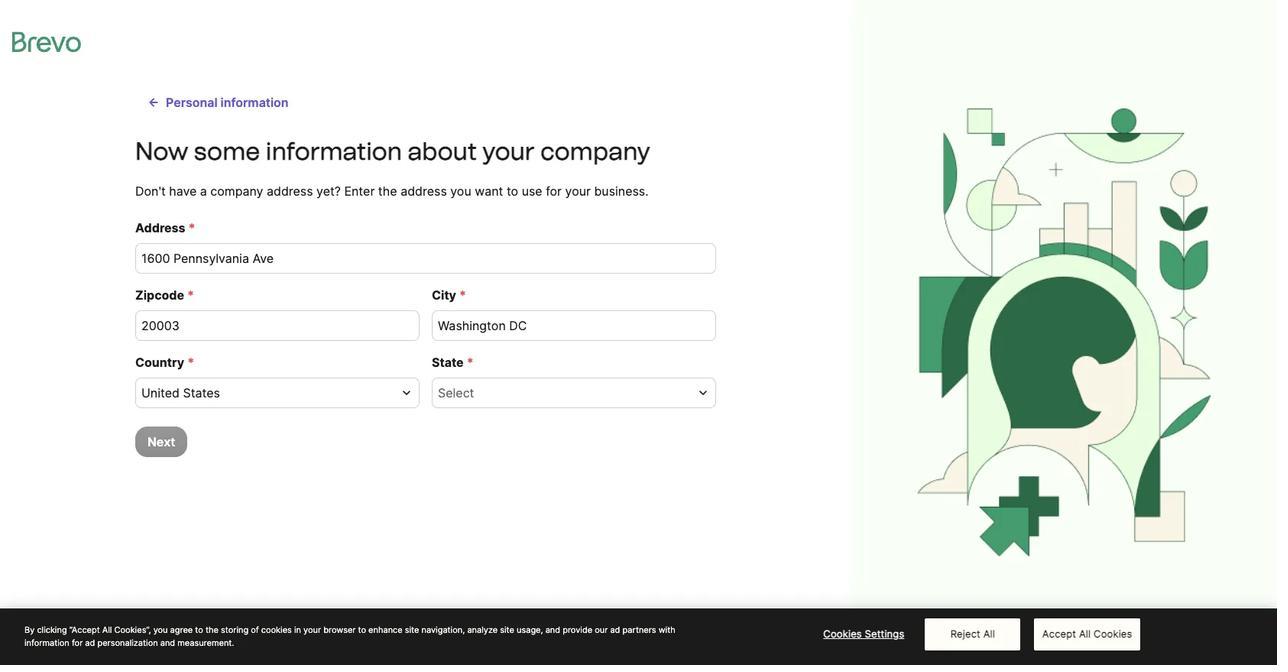 Task type: locate. For each thing, give the bounding box(es) containing it.
information up yet?
[[266, 137, 402, 166]]

* for address *
[[188, 220, 195, 235]]

1 horizontal spatial all
[[984, 628, 995, 640]]

*
[[188, 220, 195, 235], [187, 287, 194, 303], [459, 287, 466, 303], [187, 355, 194, 370], [467, 355, 474, 370]]

browser
[[323, 625, 356, 635]]

cookies inside button
[[1094, 628, 1132, 640]]

site
[[405, 625, 419, 635], [500, 625, 514, 635]]

state
[[432, 355, 464, 370]]

1 vertical spatial your
[[565, 183, 591, 199]]

enhance
[[369, 625, 403, 635]]

use
[[522, 183, 542, 199]]

state *
[[432, 355, 474, 370]]

0 horizontal spatial site
[[405, 625, 419, 635]]

1 vertical spatial and
[[160, 637, 175, 648]]

1 vertical spatial you
[[153, 625, 168, 635]]

all right "accept
[[102, 625, 112, 635]]

zipcode *
[[135, 287, 194, 303]]

you left agree
[[153, 625, 168, 635]]

1 vertical spatial the
[[206, 625, 219, 635]]

and down agree
[[160, 637, 175, 648]]

to
[[507, 183, 518, 199], [195, 625, 203, 635], [358, 625, 366, 635]]

2 vertical spatial your
[[304, 625, 321, 635]]

0 horizontal spatial the
[[206, 625, 219, 635]]

you inside by clicking "accept all cookies", you agree to the storing of cookies in your browser to enhance site navigation, analyze site usage, and provide our ad partners with information for ad personalization and measurement.
[[153, 625, 168, 635]]

for down "accept
[[72, 637, 83, 648]]

information inside by clicking "accept all cookies", you agree to the storing of cookies in your browser to enhance site navigation, analyze site usage, and provide our ad partners with information for ad personalization and measurement.
[[24, 637, 69, 648]]

information inside button
[[221, 95, 289, 110]]

ad
[[610, 625, 620, 635], [85, 637, 95, 648]]

* right address
[[188, 220, 195, 235]]

partners
[[623, 625, 656, 635]]

information
[[221, 95, 289, 110], [266, 137, 402, 166], [24, 637, 69, 648]]

None text field
[[135, 243, 716, 274], [432, 310, 716, 341], [135, 243, 716, 274], [432, 310, 716, 341]]

and
[[546, 625, 560, 635], [160, 637, 175, 648]]

to right the browser
[[358, 625, 366, 635]]

* for city *
[[459, 287, 466, 303]]

next button
[[135, 427, 187, 457]]

united states button
[[135, 378, 420, 408]]

by clicking "accept all cookies", you agree to the storing of cookies in your browser to enhance site navigation, analyze site usage, and provide our ad partners with information for ad personalization and measurement.
[[24, 625, 676, 648]]

information up the "some"
[[221, 95, 289, 110]]

country
[[135, 355, 184, 370]]

analyze
[[467, 625, 498, 635]]

all right accept
[[1079, 628, 1091, 640]]

to left use
[[507, 183, 518, 199]]

company up business.
[[540, 137, 650, 166]]

0 horizontal spatial company
[[210, 183, 263, 199]]

0 vertical spatial information
[[221, 95, 289, 110]]

0 vertical spatial you
[[450, 183, 471, 199]]

usage,
[[517, 625, 543, 635]]

personal information button
[[135, 87, 301, 118]]

1 horizontal spatial cookies
[[1094, 628, 1132, 640]]

1 horizontal spatial your
[[483, 137, 535, 166]]

* right zipcode
[[187, 287, 194, 303]]

0 horizontal spatial for
[[72, 637, 83, 648]]

1 horizontal spatial ad
[[610, 625, 620, 635]]

site right enhance at the bottom left
[[405, 625, 419, 635]]

with
[[659, 625, 676, 635]]

ad right our
[[610, 625, 620, 635]]

1 horizontal spatial and
[[546, 625, 560, 635]]

cookies
[[824, 628, 862, 640], [1094, 628, 1132, 640]]

address
[[267, 183, 313, 199], [401, 183, 447, 199]]

0 vertical spatial your
[[483, 137, 535, 166]]

the
[[378, 183, 397, 199], [206, 625, 219, 635]]

accept all cookies
[[1043, 628, 1132, 640]]

None text field
[[135, 310, 420, 341]]

* right city
[[459, 287, 466, 303]]

our
[[595, 625, 608, 635]]

0 horizontal spatial ad
[[85, 637, 95, 648]]

1 cookies from the left
[[824, 628, 862, 640]]

1 vertical spatial ad
[[85, 637, 95, 648]]

information down clicking
[[24, 637, 69, 648]]

provide
[[563, 625, 593, 635]]

business.
[[594, 183, 649, 199]]

address left yet?
[[267, 183, 313, 199]]

all
[[102, 625, 112, 635], [984, 628, 995, 640], [1079, 628, 1091, 640]]

1 vertical spatial for
[[72, 637, 83, 648]]

in
[[294, 625, 301, 635]]

your left business.
[[565, 183, 591, 199]]

company
[[540, 137, 650, 166], [210, 183, 263, 199]]

site left usage,
[[500, 625, 514, 635]]

for right use
[[546, 183, 562, 199]]

1 horizontal spatial you
[[450, 183, 471, 199]]

2 vertical spatial information
[[24, 637, 69, 648]]

the right enter
[[378, 183, 397, 199]]

2 horizontal spatial all
[[1079, 628, 1091, 640]]

address
[[135, 220, 185, 235]]

your up want
[[483, 137, 535, 166]]

cookies right accept
[[1094, 628, 1132, 640]]

select
[[438, 385, 474, 401]]

city
[[432, 287, 456, 303]]

for inside by clicking "accept all cookies", you agree to the storing of cookies in your browser to enhance site navigation, analyze site usage, and provide our ad partners with information for ad personalization and measurement.
[[72, 637, 83, 648]]

you left want
[[450, 183, 471, 199]]

1 horizontal spatial site
[[500, 625, 514, 635]]

reject all button
[[925, 618, 1021, 650]]

settings
[[865, 628, 905, 640]]

city *
[[432, 287, 466, 303]]

1 horizontal spatial address
[[401, 183, 447, 199]]

you
[[450, 183, 471, 199], [153, 625, 168, 635]]

cookies
[[261, 625, 292, 635]]

cookies",
[[114, 625, 151, 635]]

reject all
[[951, 628, 995, 640]]

don't have a company address yet? enter the address you want to use for your business.
[[135, 183, 649, 199]]

country *
[[135, 355, 194, 370]]

your
[[483, 137, 535, 166], [565, 183, 591, 199], [304, 625, 321, 635]]

0 vertical spatial company
[[540, 137, 650, 166]]

0 horizontal spatial your
[[304, 625, 321, 635]]

1 vertical spatial company
[[210, 183, 263, 199]]

don't
[[135, 183, 166, 199]]

measurement.
[[178, 637, 234, 648]]

cookies left settings at the bottom of page
[[824, 628, 862, 640]]

all right "reject"
[[984, 628, 995, 640]]

0 horizontal spatial to
[[195, 625, 203, 635]]

None field
[[141, 384, 395, 402], [438, 384, 692, 402], [141, 384, 395, 402], [438, 384, 692, 402]]

* right state
[[467, 355, 474, 370]]

0 horizontal spatial cookies
[[824, 628, 862, 640]]

cookies settings button
[[816, 619, 912, 649]]

the inside by clicking "accept all cookies", you agree to the storing of cookies in your browser to enhance site navigation, analyze site usage, and provide our ad partners with information for ad personalization and measurement.
[[206, 625, 219, 635]]

about
[[408, 137, 477, 166]]

0 horizontal spatial you
[[153, 625, 168, 635]]

1 horizontal spatial for
[[546, 183, 562, 199]]

0 horizontal spatial all
[[102, 625, 112, 635]]

1 horizontal spatial the
[[378, 183, 397, 199]]

the up the measurement.
[[206, 625, 219, 635]]

0 horizontal spatial address
[[267, 183, 313, 199]]

address down about
[[401, 183, 447, 199]]

0 vertical spatial ad
[[610, 625, 620, 635]]

all for accept all cookies
[[1079, 628, 1091, 640]]

to up the measurement.
[[195, 625, 203, 635]]

and right usage,
[[546, 625, 560, 635]]

* right country
[[187, 355, 194, 370]]

company right a
[[210, 183, 263, 199]]

for
[[546, 183, 562, 199], [72, 637, 83, 648]]

ad down "accept
[[85, 637, 95, 648]]

all for reject all
[[984, 628, 995, 640]]

2 cookies from the left
[[1094, 628, 1132, 640]]

your right in
[[304, 625, 321, 635]]

address *
[[135, 220, 195, 235]]

1 horizontal spatial company
[[540, 137, 650, 166]]



Task type: vqa. For each thing, say whether or not it's contained in the screenshot.
"With" within the sign up with google button
no



Task type: describe. For each thing, give the bounding box(es) containing it.
cookies inside "button"
[[824, 628, 862, 640]]

personal
[[166, 95, 218, 110]]

1 address from the left
[[267, 183, 313, 199]]

"accept
[[69, 625, 100, 635]]

clicking
[[37, 625, 67, 635]]

reject
[[951, 628, 981, 640]]

1 site from the left
[[405, 625, 419, 635]]

a
[[200, 183, 207, 199]]

zipcode
[[135, 287, 184, 303]]

next
[[148, 434, 175, 449]]

select button
[[432, 378, 716, 408]]

2 address from the left
[[401, 183, 447, 199]]

personal information
[[166, 95, 289, 110]]

your inside by clicking "accept all cookies", you agree to the storing of cookies in your browser to enhance site navigation, analyze site usage, and provide our ad partners with information for ad personalization and measurement.
[[304, 625, 321, 635]]

united
[[141, 385, 180, 401]]

1 horizontal spatial to
[[358, 625, 366, 635]]

* for state *
[[467, 355, 474, 370]]

personalization
[[97, 637, 158, 648]]

accept all cookies button
[[1034, 618, 1141, 650]]

cookies settings
[[824, 628, 905, 640]]

accept
[[1043, 628, 1076, 640]]

all inside by clicking "accept all cookies", you agree to the storing of cookies in your browser to enhance site navigation, analyze site usage, and provide our ad partners with information for ad personalization and measurement.
[[102, 625, 112, 635]]

agree
[[170, 625, 193, 635]]

now
[[135, 137, 188, 166]]

2 horizontal spatial your
[[565, 183, 591, 199]]

by
[[24, 625, 35, 635]]

* for country *
[[187, 355, 194, 370]]

2 horizontal spatial to
[[507, 183, 518, 199]]

states
[[183, 385, 220, 401]]

yet?
[[317, 183, 341, 199]]

enter
[[344, 183, 375, 199]]

have
[[169, 183, 197, 199]]

1 vertical spatial information
[[266, 137, 402, 166]]

some
[[194, 137, 260, 166]]

now some information about your company
[[135, 137, 650, 166]]

0 vertical spatial and
[[546, 625, 560, 635]]

0 horizontal spatial and
[[160, 637, 175, 648]]

want
[[475, 183, 503, 199]]

storing
[[221, 625, 249, 635]]

* for zipcode *
[[187, 287, 194, 303]]

2 site from the left
[[500, 625, 514, 635]]

united states
[[141, 385, 220, 401]]

0 vertical spatial for
[[546, 183, 562, 199]]

0 vertical spatial the
[[378, 183, 397, 199]]

of
[[251, 625, 259, 635]]

navigation,
[[422, 625, 465, 635]]



